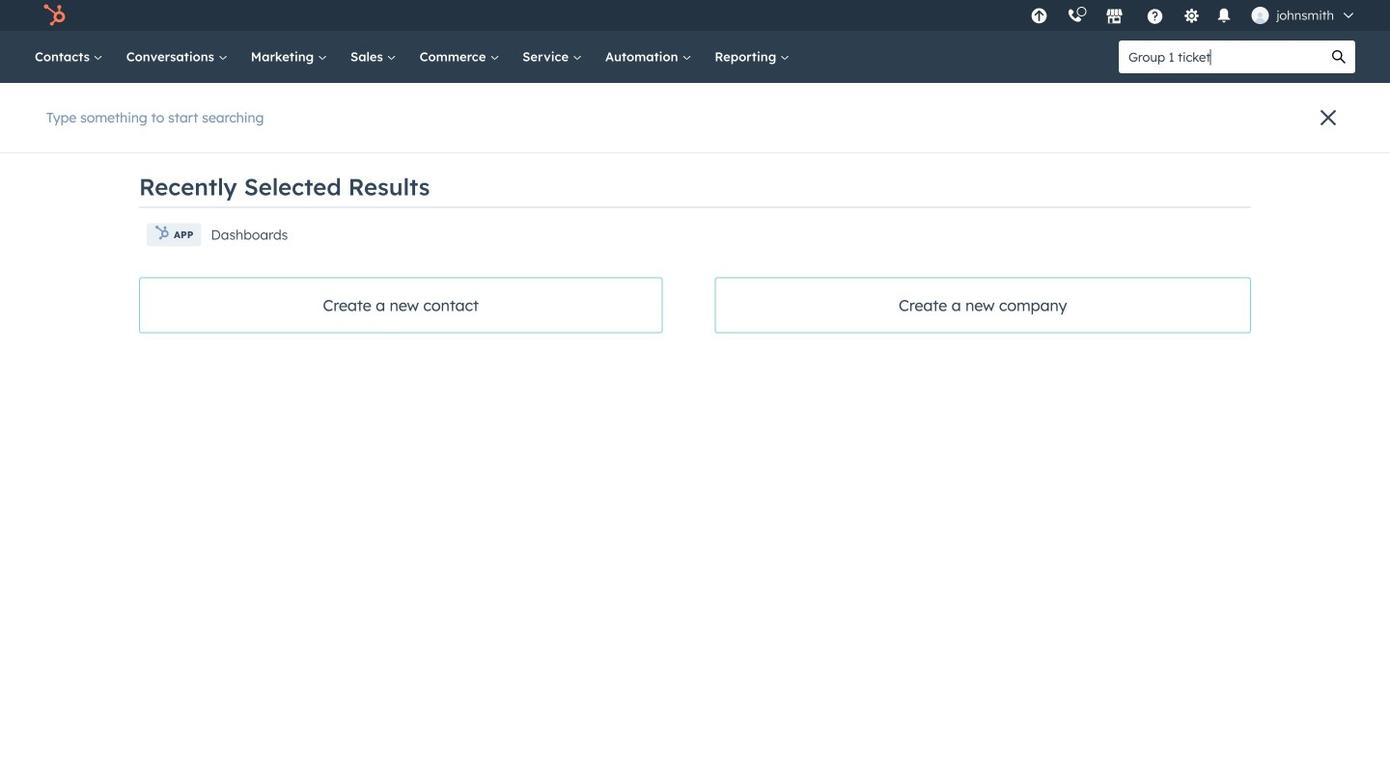 Task type: locate. For each thing, give the bounding box(es) containing it.
john smith image
[[1252, 7, 1269, 24]]

progress bar
[[408, 149, 927, 168]]

[object object] complete progress bar
[[1015, 327, 1060, 332]]

user guides element
[[181, 83, 377, 293]]

menu
[[1021, 0, 1367, 31]]



Task type: describe. For each thing, give the bounding box(es) containing it.
Search HubSpot search field
[[1119, 41, 1323, 73]]

marketplaces image
[[1106, 9, 1123, 26]]



Task type: vqa. For each thing, say whether or not it's contained in the screenshot.
menu
yes



